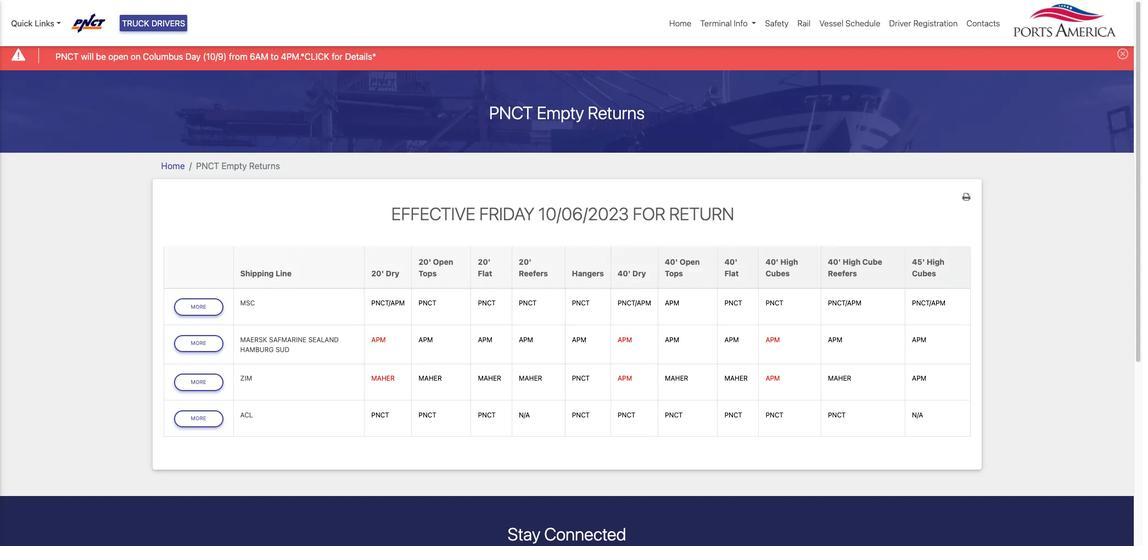 Task type: describe. For each thing, give the bounding box(es) containing it.
flat for 40' flat
[[725, 268, 739, 278]]

40' high cube reefers
[[828, 257, 883, 278]]

on
[[131, 51, 141, 61]]

1 vertical spatial home
[[161, 161, 185, 171]]

20' open tops
[[419, 257, 453, 278]]

open
[[108, 51, 128, 61]]

effective
[[392, 203, 476, 224]]

open for 40' open tops
[[680, 257, 700, 266]]

more button for acl
[[174, 410, 223, 428]]

line
[[276, 268, 292, 278]]

0 vertical spatial home link
[[665, 13, 696, 34]]

40' for 40' flat
[[725, 257, 738, 266]]

cube
[[863, 257, 883, 266]]

40' for 40' open tops
[[665, 257, 678, 266]]

more for maersk safmarine sealand hamburg sud
[[191, 340, 206, 346]]

close image
[[1118, 49, 1129, 59]]

1 vertical spatial empty
[[222, 161, 247, 171]]

sud
[[276, 345, 290, 354]]

more button for zim
[[174, 374, 223, 391]]

4 maher from the left
[[519, 374, 542, 382]]

hangers
[[572, 268, 604, 278]]

3 maher from the left
[[478, 374, 502, 382]]

tops for 40'
[[665, 268, 683, 278]]

cubes for 45'
[[913, 268, 937, 278]]

hamburg
[[240, 345, 274, 354]]

rail link
[[794, 13, 815, 34]]

more button for maersk safmarine sealand hamburg sud
[[174, 335, 223, 352]]

will
[[81, 51, 94, 61]]

terminal info
[[701, 18, 748, 28]]

40' for 40' high cube reefers
[[828, 257, 841, 266]]

40' for 40' high cubes
[[766, 257, 779, 266]]

0 horizontal spatial home link
[[161, 161, 185, 171]]

effective friday 10/06/2023 for return
[[392, 203, 735, 224]]

msc
[[240, 299, 255, 307]]

4 pnct/apm from the left
[[913, 299, 946, 307]]

7 maher from the left
[[828, 374, 852, 382]]

10/06/2023
[[539, 203, 629, 224]]

4pm.*click
[[281, 51, 330, 61]]

1 reefers from the left
[[519, 268, 548, 278]]

connected
[[545, 524, 627, 545]]

stay
[[508, 524, 541, 545]]

0 vertical spatial returns
[[588, 102, 645, 123]]

more for acl
[[191, 416, 206, 422]]

high for 40' high cubes
[[781, 257, 799, 266]]

safety link
[[761, 13, 794, 34]]

(10/9)
[[203, 51, 227, 61]]

6am
[[250, 51, 269, 61]]

truck
[[122, 18, 149, 28]]

rail
[[798, 18, 811, 28]]

40' high cubes
[[766, 257, 799, 278]]

quick
[[11, 18, 33, 28]]

20' dry
[[372, 268, 400, 278]]

vessel schedule
[[820, 18, 881, 28]]

3 pnct/apm from the left
[[828, 299, 862, 307]]

sealand
[[309, 335, 339, 344]]

2 n/a from the left
[[913, 411, 924, 419]]

be
[[96, 51, 106, 61]]

open for 20' open tops
[[433, 257, 453, 266]]

friday
[[480, 203, 535, 224]]

1 maher from the left
[[372, 374, 395, 382]]

for
[[633, 203, 666, 224]]

2 maher from the left
[[419, 374, 442, 382]]

shipping
[[240, 268, 274, 278]]

safety
[[766, 18, 789, 28]]

40' dry
[[618, 268, 646, 278]]

columbus
[[143, 51, 183, 61]]

contacts
[[967, 18, 1001, 28]]

more button for msc
[[174, 298, 223, 316]]

to
[[271, 51, 279, 61]]

terminal
[[701, 18, 732, 28]]

print image
[[963, 192, 971, 201]]



Task type: vqa. For each thing, say whether or not it's contained in the screenshot.
below
no



Task type: locate. For each thing, give the bounding box(es) containing it.
2 high from the left
[[843, 257, 861, 266]]

return
[[670, 203, 735, 224]]

open left 20' flat
[[433, 257, 453, 266]]

40' right "hangers"
[[618, 268, 631, 278]]

high for 40' high cube reefers
[[843, 257, 861, 266]]

4 more button from the top
[[174, 410, 223, 428]]

0 horizontal spatial home
[[161, 161, 185, 171]]

quick links
[[11, 18, 54, 28]]

flat left 20' reefers
[[478, 268, 492, 278]]

returns
[[588, 102, 645, 123], [249, 161, 280, 171]]

1 more from the top
[[191, 304, 206, 310]]

schedule
[[846, 18, 881, 28]]

truck drivers link
[[120, 15, 188, 32]]

40' flat
[[725, 257, 739, 278]]

1 vertical spatial returns
[[249, 161, 280, 171]]

1 n/a from the left
[[519, 411, 530, 419]]

20' inside 20' reefers
[[519, 257, 532, 266]]

high inside 40' high cubes
[[781, 257, 799, 266]]

40' left cube
[[828, 257, 841, 266]]

45'
[[913, 257, 925, 266]]

2 dry from the left
[[633, 268, 646, 278]]

dry for 40' dry
[[633, 268, 646, 278]]

dry left the 40' open tops
[[633, 268, 646, 278]]

2 reefers from the left
[[828, 268, 858, 278]]

pnct will be open on columbus day (10/9) from 6am to 4pm.*click for details* link
[[56, 50, 376, 63]]

tops right 20' dry
[[419, 268, 437, 278]]

2 cubes from the left
[[913, 268, 937, 278]]

1 pnct/apm from the left
[[372, 299, 405, 307]]

40' right 40' flat
[[766, 257, 779, 266]]

40' right the 40' open tops
[[725, 257, 738, 266]]

quick links link
[[11, 17, 61, 29]]

45' high cubes
[[913, 257, 945, 278]]

1 horizontal spatial open
[[680, 257, 700, 266]]

1 vertical spatial home link
[[161, 161, 185, 171]]

1 horizontal spatial n/a
[[913, 411, 924, 419]]

1 cubes from the left
[[766, 268, 790, 278]]

tops inside 20' open tops
[[419, 268, 437, 278]]

2 flat from the left
[[725, 268, 739, 278]]

20' for 20' reefers
[[519, 257, 532, 266]]

1 tops from the left
[[419, 268, 437, 278]]

flat for 20' flat
[[478, 268, 492, 278]]

20' reefers
[[519, 257, 548, 278]]

1 horizontal spatial tops
[[665, 268, 683, 278]]

pnct/apm down 40' dry
[[618, 299, 652, 307]]

shipping line
[[240, 268, 292, 278]]

0 horizontal spatial n/a
[[519, 411, 530, 419]]

pnct
[[56, 51, 79, 61], [489, 102, 533, 123], [196, 161, 219, 171], [419, 299, 437, 307], [478, 299, 496, 307], [519, 299, 537, 307], [572, 299, 590, 307], [725, 299, 743, 307], [766, 299, 784, 307], [572, 374, 590, 382], [372, 411, 389, 419], [419, 411, 437, 419], [478, 411, 496, 419], [572, 411, 590, 419], [618, 411, 636, 419], [665, 411, 683, 419], [725, 411, 743, 419], [766, 411, 784, 419], [828, 411, 846, 419]]

flat
[[478, 268, 492, 278], [725, 268, 739, 278]]

high inside the 45' high cubes
[[927, 257, 945, 266]]

maersk safmarine sealand hamburg sud
[[240, 335, 339, 354]]

0 horizontal spatial returns
[[249, 161, 280, 171]]

high for 45' high cubes
[[927, 257, 945, 266]]

details*
[[345, 51, 376, 61]]

day
[[186, 51, 201, 61]]

40' inside 40' high cubes
[[766, 257, 779, 266]]

maher
[[372, 374, 395, 382], [419, 374, 442, 382], [478, 374, 502, 382], [519, 374, 542, 382], [665, 374, 689, 382], [725, 374, 748, 382], [828, 374, 852, 382]]

2 tops from the left
[[665, 268, 683, 278]]

pnct empty returns
[[489, 102, 645, 123], [196, 161, 280, 171]]

0 horizontal spatial empty
[[222, 161, 247, 171]]

vessel schedule link
[[815, 13, 885, 34]]

1 horizontal spatial home
[[670, 18, 692, 28]]

contacts link
[[963, 13, 1005, 34]]

40' down for
[[665, 257, 678, 266]]

2 more button from the top
[[174, 335, 223, 352]]

more button
[[174, 298, 223, 316], [174, 335, 223, 352], [174, 374, 223, 391], [174, 410, 223, 428]]

cubes inside 40' high cubes
[[766, 268, 790, 278]]

0 horizontal spatial cubes
[[766, 268, 790, 278]]

1 dry from the left
[[386, 268, 400, 278]]

1 more button from the top
[[174, 298, 223, 316]]

from
[[229, 51, 248, 61]]

3 more button from the top
[[174, 374, 223, 391]]

stay connected
[[508, 524, 627, 545]]

home
[[670, 18, 692, 28], [161, 161, 185, 171]]

info
[[734, 18, 748, 28]]

dry
[[386, 268, 400, 278], [633, 268, 646, 278]]

1 horizontal spatial high
[[843, 257, 861, 266]]

40' inside the 40' open tops
[[665, 257, 678, 266]]

pnct/apm down 20' dry
[[372, 299, 405, 307]]

4 more from the top
[[191, 416, 206, 422]]

0 horizontal spatial open
[[433, 257, 453, 266]]

40' inside 40' high cube reefers
[[828, 257, 841, 266]]

reefers inside 40' high cube reefers
[[828, 268, 858, 278]]

empty
[[537, 102, 584, 123], [222, 161, 247, 171]]

0 horizontal spatial dry
[[386, 268, 400, 278]]

20' inside 20' flat
[[478, 257, 491, 266]]

pnct/apm down 40' high cube reefers
[[828, 299, 862, 307]]

pnct will be open on columbus day (10/9) from 6am to 4pm.*click for details*
[[56, 51, 376, 61]]

tops right 40' dry
[[665, 268, 683, 278]]

tops inside the 40' open tops
[[665, 268, 683, 278]]

cubes
[[766, 268, 790, 278], [913, 268, 937, 278]]

1 horizontal spatial pnct empty returns
[[489, 102, 645, 123]]

1 horizontal spatial flat
[[725, 268, 739, 278]]

20' inside 20' open tops
[[419, 257, 431, 266]]

3 more from the top
[[191, 379, 206, 385]]

driver registration
[[890, 18, 958, 28]]

0 horizontal spatial flat
[[478, 268, 492, 278]]

driver
[[890, 18, 912, 28]]

driver registration link
[[885, 13, 963, 34]]

cubes inside the 45' high cubes
[[913, 268, 937, 278]]

2 more from the top
[[191, 340, 206, 346]]

6 maher from the left
[[725, 374, 748, 382]]

registration
[[914, 18, 958, 28]]

open inside 20' open tops
[[433, 257, 453, 266]]

20' for 20' open tops
[[419, 257, 431, 266]]

2 pnct/apm from the left
[[618, 299, 652, 307]]

0 horizontal spatial reefers
[[519, 268, 548, 278]]

high
[[781, 257, 799, 266], [843, 257, 861, 266], [927, 257, 945, 266]]

pnct inside pnct will be open on columbus day (10/9) from 6am to 4pm.*click for details* link
[[56, 51, 79, 61]]

acl
[[240, 411, 253, 419]]

cubes down the 45'
[[913, 268, 937, 278]]

1 high from the left
[[781, 257, 799, 266]]

3 high from the left
[[927, 257, 945, 266]]

open
[[433, 257, 453, 266], [680, 257, 700, 266]]

0 horizontal spatial high
[[781, 257, 799, 266]]

dry for 20' dry
[[386, 268, 400, 278]]

tops for 20'
[[419, 268, 437, 278]]

40' inside 40' flat
[[725, 257, 738, 266]]

high inside 40' high cube reefers
[[843, 257, 861, 266]]

1 open from the left
[[433, 257, 453, 266]]

1 horizontal spatial cubes
[[913, 268, 937, 278]]

dry left 20' open tops
[[386, 268, 400, 278]]

40'
[[665, 257, 678, 266], [725, 257, 738, 266], [766, 257, 779, 266], [828, 257, 841, 266], [618, 268, 631, 278]]

0 horizontal spatial pnct empty returns
[[196, 161, 280, 171]]

1 horizontal spatial reefers
[[828, 268, 858, 278]]

flat right the 40' open tops
[[725, 268, 739, 278]]

more
[[191, 304, 206, 310], [191, 340, 206, 346], [191, 379, 206, 385], [191, 416, 206, 422]]

cubes for 40'
[[766, 268, 790, 278]]

terminal info link
[[696, 13, 761, 34]]

2 open from the left
[[680, 257, 700, 266]]

cubes right 40' flat
[[766, 268, 790, 278]]

0 vertical spatial empty
[[537, 102, 584, 123]]

20' flat
[[478, 257, 492, 278]]

pnct/apm
[[372, 299, 405, 307], [618, 299, 652, 307], [828, 299, 862, 307], [913, 299, 946, 307]]

open inside the 40' open tops
[[680, 257, 700, 266]]

links
[[35, 18, 54, 28]]

maersk
[[240, 335, 267, 344]]

5 maher from the left
[[665, 374, 689, 382]]

40' for 40' dry
[[618, 268, 631, 278]]

drivers
[[152, 18, 185, 28]]

truck drivers
[[122, 18, 185, 28]]

1 vertical spatial pnct empty returns
[[196, 161, 280, 171]]

pnct will be open on columbus day (10/9) from 6am to 4pm.*click for details* alert
[[0, 40, 1135, 70]]

reefers
[[519, 268, 548, 278], [828, 268, 858, 278]]

0 vertical spatial pnct empty returns
[[489, 102, 645, 123]]

home link
[[665, 13, 696, 34], [161, 161, 185, 171]]

1 horizontal spatial returns
[[588, 102, 645, 123]]

apm
[[665, 299, 680, 307], [372, 335, 386, 344], [419, 335, 433, 344], [478, 335, 493, 344], [519, 335, 534, 344], [572, 335, 587, 344], [618, 335, 632, 344], [665, 335, 680, 344], [725, 335, 739, 344], [766, 335, 780, 344], [828, 335, 843, 344], [913, 335, 927, 344], [618, 374, 632, 382], [766, 374, 780, 382], [913, 374, 927, 382]]

1 horizontal spatial dry
[[633, 268, 646, 278]]

for
[[332, 51, 343, 61]]

2 horizontal spatial high
[[927, 257, 945, 266]]

1 horizontal spatial home link
[[665, 13, 696, 34]]

1 horizontal spatial empty
[[537, 102, 584, 123]]

open left 40' flat
[[680, 257, 700, 266]]

20' for 20' dry
[[372, 268, 384, 278]]

1 flat from the left
[[478, 268, 492, 278]]

0 horizontal spatial tops
[[419, 268, 437, 278]]

n/a
[[519, 411, 530, 419], [913, 411, 924, 419]]

pnct/apm down the 45' high cubes
[[913, 299, 946, 307]]

tops
[[419, 268, 437, 278], [665, 268, 683, 278]]

more for zim
[[191, 379, 206, 385]]

0 vertical spatial home
[[670, 18, 692, 28]]

20' for 20' flat
[[478, 257, 491, 266]]

vessel
[[820, 18, 844, 28]]

safmarine
[[269, 335, 307, 344]]

40' open tops
[[665, 257, 700, 278]]

more for msc
[[191, 304, 206, 310]]

20'
[[419, 257, 431, 266], [478, 257, 491, 266], [519, 257, 532, 266], [372, 268, 384, 278]]

zim
[[240, 374, 252, 382]]



